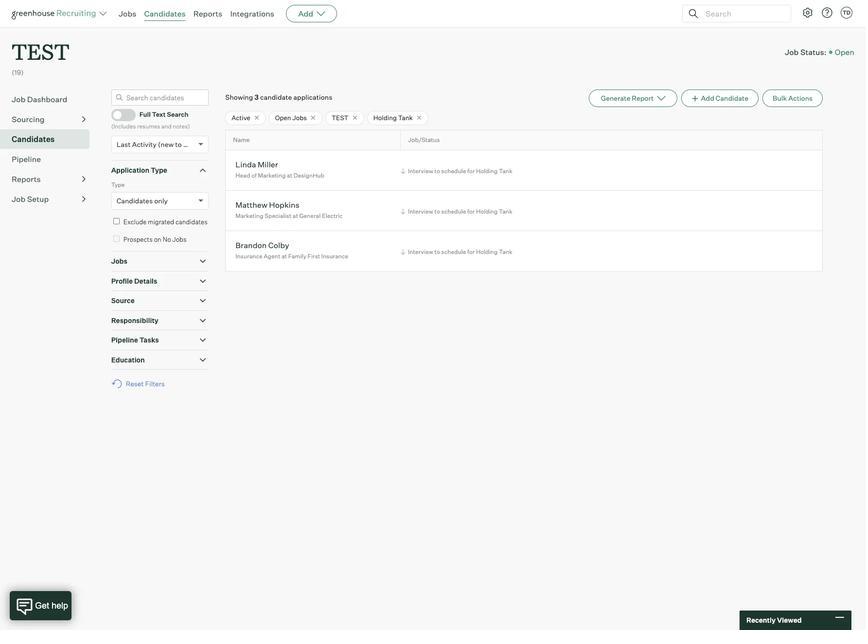 Task type: describe. For each thing, give the bounding box(es) containing it.
no
[[163, 235, 171, 243]]

brandon
[[236, 240, 267, 250]]

candidates inside candidates link
[[12, 134, 55, 144]]

details
[[134, 277, 158, 285]]

generate report
[[601, 94, 654, 102]]

0 vertical spatial candidates link
[[144, 9, 186, 18]]

test link
[[12, 27, 70, 68]]

candidates
[[176, 218, 208, 226]]

pipeline tasks
[[111, 336, 159, 344]]

td button
[[840, 5, 855, 20]]

reset filters
[[126, 380, 165, 388]]

candidates only option
[[117, 197, 168, 205]]

1 horizontal spatial reports
[[194, 9, 223, 18]]

of
[[252, 172, 257, 179]]

full text search (includes resumes and notes)
[[111, 111, 190, 130]]

specialist
[[265, 212, 292, 220]]

actions
[[789, 94, 814, 102]]

marketing inside matthew hopkins marketing specialist at general electric
[[236, 212, 264, 220]]

schedule for linda miller
[[442, 167, 466, 175]]

recently
[[747, 616, 776, 625]]

migrated
[[148, 218, 174, 226]]

type element
[[111, 180, 209, 217]]

greenhouse recruiting image
[[12, 8, 99, 19]]

responsibility
[[111, 316, 159, 325]]

full
[[140, 111, 151, 118]]

linda
[[236, 160, 256, 169]]

application
[[111, 166, 150, 174]]

generate report button
[[589, 89, 678, 107]]

to for linda miller
[[435, 167, 440, 175]]

profile details
[[111, 277, 158, 285]]

schedule for matthew hopkins
[[442, 208, 466, 215]]

interview to schedule for holding tank link for linda miller
[[400, 166, 515, 176]]

add for add candidate
[[702, 94, 715, 102]]

0 horizontal spatial candidates link
[[12, 133, 86, 145]]

tank for miller
[[499, 167, 513, 175]]

holding for hopkins
[[476, 208, 498, 215]]

holding for miller
[[476, 167, 498, 175]]

job for job dashboard
[[12, 94, 25, 104]]

exclude
[[123, 218, 147, 226]]

candidates for candidates link to the top
[[144, 9, 186, 18]]

candidate
[[716, 94, 749, 102]]

setup
[[27, 194, 49, 204]]

showing
[[226, 93, 253, 101]]

configure image
[[803, 7, 814, 18]]

type inside "element"
[[111, 181, 125, 188]]

brandon colby insurance agent at family first insurance
[[236, 240, 349, 260]]

(new
[[158, 140, 174, 149]]

at for colby
[[282, 253, 287, 260]]

pipeline for pipeline tasks
[[111, 336, 138, 344]]

and
[[162, 123, 172, 130]]

last activity (new to old)
[[117, 140, 196, 149]]

integrations link
[[230, 9, 275, 18]]

open jobs
[[275, 114, 307, 122]]

integrations
[[230, 9, 275, 18]]

td button
[[842, 7, 853, 18]]

candidate reports are now available! apply filters and select "view in app" element
[[589, 89, 678, 107]]

interview to schedule for holding tank link for brandon colby
[[400, 247, 515, 256]]

interview to schedule for holding tank for matthew hopkins
[[408, 208, 513, 215]]

matthew
[[236, 200, 268, 210]]

interview to schedule for holding tank link for matthew hopkins
[[400, 207, 515, 216]]

education
[[111, 356, 145, 364]]

add candidate link
[[682, 89, 759, 107]]

notes)
[[173, 123, 190, 130]]

brandon colby link
[[236, 240, 289, 252]]

recently viewed
[[747, 616, 802, 625]]

on
[[154, 235, 161, 243]]

job setup
[[12, 194, 49, 204]]

active
[[232, 114, 251, 122]]

tasks
[[140, 336, 159, 344]]

showing 3 candidate applications
[[226, 93, 333, 101]]

linda miller head of marketing at designhub
[[236, 160, 325, 179]]

Search candidates field
[[111, 89, 209, 105]]

job dashboard link
[[12, 93, 86, 105]]

3
[[255, 93, 259, 101]]

matthew hopkins marketing specialist at general electric
[[236, 200, 343, 220]]

reset filters button
[[111, 375, 170, 393]]

old)
[[183, 140, 196, 149]]

status:
[[801, 47, 827, 57]]

test (19)
[[12, 37, 70, 77]]

pipeline link
[[12, 153, 86, 165]]

for for colby
[[468, 248, 475, 255]]

name
[[233, 136, 250, 144]]

candidates for candidates only
[[117, 197, 153, 205]]



Task type: vqa. For each thing, say whether or not it's contained in the screenshot.
the 38
no



Task type: locate. For each thing, give the bounding box(es) containing it.
interview to schedule for holding tank link
[[400, 166, 515, 176], [400, 207, 515, 216], [400, 247, 515, 256]]

1 vertical spatial candidates link
[[12, 133, 86, 145]]

to for brandon colby
[[435, 248, 440, 255]]

Exclude migrated candidates checkbox
[[113, 218, 120, 224]]

open
[[836, 47, 855, 57], [275, 114, 291, 122]]

at inside "brandon colby insurance agent at family first insurance"
[[282, 253, 287, 260]]

2 schedule from the top
[[442, 208, 466, 215]]

job for job setup
[[12, 194, 25, 204]]

miller
[[258, 160, 278, 169]]

0 horizontal spatial add
[[298, 9, 314, 18]]

1 vertical spatial marketing
[[236, 212, 264, 220]]

at right agent on the top of the page
[[282, 253, 287, 260]]

1 vertical spatial interview
[[408, 208, 434, 215]]

candidates inside type "element"
[[117, 197, 153, 205]]

0 vertical spatial schedule
[[442, 167, 466, 175]]

tank for hopkins
[[499, 208, 513, 215]]

0 horizontal spatial pipeline
[[12, 154, 41, 164]]

2 vertical spatial schedule
[[442, 248, 466, 255]]

1 vertical spatial interview to schedule for holding tank link
[[400, 207, 515, 216]]

resumes
[[137, 123, 160, 130]]

interview for linda miller
[[408, 167, 434, 175]]

pipeline up education
[[111, 336, 138, 344]]

job dashboard
[[12, 94, 67, 104]]

2 vertical spatial for
[[468, 248, 475, 255]]

activity
[[132, 140, 157, 149]]

add inside popup button
[[298, 9, 314, 18]]

electric
[[322, 212, 343, 220]]

at left designhub
[[287, 172, 293, 179]]

1 schedule from the top
[[442, 167, 466, 175]]

reports left integrations
[[194, 9, 223, 18]]

marketing down matthew
[[236, 212, 264, 220]]

interview to schedule for holding tank
[[408, 167, 513, 175], [408, 208, 513, 215], [408, 248, 513, 255]]

interview to schedule for holding tank for linda miller
[[408, 167, 513, 175]]

test for test (19)
[[12, 37, 70, 66]]

interview for matthew hopkins
[[408, 208, 434, 215]]

test
[[12, 37, 70, 66], [332, 114, 349, 122]]

at left the general
[[293, 212, 298, 220]]

1 vertical spatial interview to schedule for holding tank
[[408, 208, 513, 215]]

viewed
[[778, 616, 802, 625]]

1 horizontal spatial reports link
[[194, 9, 223, 18]]

text
[[152, 111, 166, 118]]

candidates
[[144, 9, 186, 18], [12, 134, 55, 144], [117, 197, 153, 205]]

td
[[843, 9, 851, 16]]

1 interview from the top
[[408, 167, 434, 175]]

checkmark image
[[116, 111, 123, 118]]

1 horizontal spatial type
[[151, 166, 167, 174]]

job
[[786, 47, 799, 57], [12, 94, 25, 104], [12, 194, 25, 204]]

holding for colby
[[476, 248, 498, 255]]

job left "setup"
[[12, 194, 25, 204]]

pipeline for pipeline
[[12, 154, 41, 164]]

interview to schedule for holding tank for brandon colby
[[408, 248, 513, 255]]

prospects on no jobs
[[123, 235, 187, 243]]

pipeline down "sourcing"
[[12, 154, 41, 164]]

bulk
[[773, 94, 788, 102]]

(includes
[[111, 123, 136, 130]]

0 vertical spatial type
[[151, 166, 167, 174]]

Search text field
[[704, 7, 783, 21]]

2 interview to schedule for holding tank from the top
[[408, 208, 513, 215]]

0 horizontal spatial test
[[12, 37, 70, 66]]

head
[[236, 172, 250, 179]]

2 vertical spatial interview
[[408, 248, 434, 255]]

0 vertical spatial marketing
[[258, 172, 286, 179]]

at inside linda miller head of marketing at designhub
[[287, 172, 293, 179]]

interview
[[408, 167, 434, 175], [408, 208, 434, 215], [408, 248, 434, 255]]

at inside matthew hopkins marketing specialist at general electric
[[293, 212, 298, 220]]

2 vertical spatial interview to schedule for holding tank link
[[400, 247, 515, 256]]

0 horizontal spatial insurance
[[236, 253, 263, 260]]

source
[[111, 297, 135, 305]]

1 vertical spatial reports
[[12, 174, 41, 184]]

candidates right jobs link
[[144, 9, 186, 18]]

reset
[[126, 380, 144, 388]]

2 for from the top
[[468, 208, 475, 215]]

open for open
[[836, 47, 855, 57]]

open down showing 3 candidate applications
[[275, 114, 291, 122]]

0 vertical spatial at
[[287, 172, 293, 179]]

add candidate
[[702, 94, 749, 102]]

test for test
[[332, 114, 349, 122]]

matthew hopkins link
[[236, 200, 300, 211]]

open right the status:
[[836, 47, 855, 57]]

job setup link
[[12, 193, 86, 205]]

1 horizontal spatial insurance
[[322, 253, 349, 260]]

first
[[308, 253, 320, 260]]

candidates up exclude
[[117, 197, 153, 205]]

0 vertical spatial pipeline
[[12, 154, 41, 164]]

last
[[117, 140, 131, 149]]

1 vertical spatial at
[[293, 212, 298, 220]]

job left the status:
[[786, 47, 799, 57]]

candidates link up 'pipeline' link
[[12, 133, 86, 145]]

candidate
[[260, 93, 292, 101]]

marketing
[[258, 172, 286, 179], [236, 212, 264, 220]]

type down last activity (new to old)
[[151, 166, 167, 174]]

agent
[[264, 253, 281, 260]]

applications
[[294, 93, 333, 101]]

search
[[167, 111, 189, 118]]

1 vertical spatial candidates
[[12, 134, 55, 144]]

reports link up job setup link
[[12, 173, 86, 185]]

family
[[288, 253, 307, 260]]

1 interview to schedule for holding tank link from the top
[[400, 166, 515, 176]]

exclude migrated candidates
[[123, 218, 208, 226]]

test down 'applications'
[[332, 114, 349, 122]]

bulk actions
[[773, 94, 814, 102]]

generate
[[601, 94, 631, 102]]

3 interview to schedule for holding tank link from the top
[[400, 247, 515, 256]]

type
[[151, 166, 167, 174], [111, 181, 125, 188]]

test up (19)
[[12, 37, 70, 66]]

insurance right first at the top left of page
[[322, 253, 349, 260]]

2 vertical spatial interview to schedule for holding tank
[[408, 248, 513, 255]]

2 vertical spatial candidates
[[117, 197, 153, 205]]

sourcing link
[[12, 113, 86, 125]]

0 horizontal spatial reports
[[12, 174, 41, 184]]

1 vertical spatial for
[[468, 208, 475, 215]]

1 interview to schedule for holding tank from the top
[[408, 167, 513, 175]]

job/status
[[409, 136, 440, 144]]

add button
[[286, 5, 337, 22]]

3 for from the top
[[468, 248, 475, 255]]

1 horizontal spatial open
[[836, 47, 855, 57]]

0 vertical spatial open
[[836, 47, 855, 57]]

designhub
[[294, 172, 325, 179]]

hopkins
[[269, 200, 300, 210]]

2 insurance from the left
[[322, 253, 349, 260]]

0 vertical spatial interview
[[408, 167, 434, 175]]

marketing inside linda miller head of marketing at designhub
[[258, 172, 286, 179]]

1 for from the top
[[468, 167, 475, 175]]

1 insurance from the left
[[236, 253, 263, 260]]

job up "sourcing"
[[12, 94, 25, 104]]

sourcing
[[12, 114, 45, 124]]

schedule
[[442, 167, 466, 175], [442, 208, 466, 215], [442, 248, 466, 255]]

0 vertical spatial job
[[786, 47, 799, 57]]

2 interview from the top
[[408, 208, 434, 215]]

job status:
[[786, 47, 827, 57]]

open for open jobs
[[275, 114, 291, 122]]

3 schedule from the top
[[442, 248, 466, 255]]

0 horizontal spatial reports link
[[12, 173, 86, 185]]

1 horizontal spatial add
[[702, 94, 715, 102]]

0 vertical spatial for
[[468, 167, 475, 175]]

schedule for brandon colby
[[442, 248, 466, 255]]

Prospects on No Jobs checkbox
[[113, 235, 120, 242]]

0 vertical spatial reports
[[194, 9, 223, 18]]

reports
[[194, 9, 223, 18], [12, 174, 41, 184]]

0 horizontal spatial type
[[111, 181, 125, 188]]

1 vertical spatial pipeline
[[111, 336, 138, 344]]

0 horizontal spatial open
[[275, 114, 291, 122]]

tank for colby
[[499, 248, 513, 255]]

general
[[300, 212, 321, 220]]

report
[[632, 94, 654, 102]]

holding
[[374, 114, 397, 122], [476, 167, 498, 175], [476, 208, 498, 215], [476, 248, 498, 255]]

pipeline
[[12, 154, 41, 164], [111, 336, 138, 344]]

bulk actions link
[[763, 89, 824, 107]]

application type
[[111, 166, 167, 174]]

0 vertical spatial reports link
[[194, 9, 223, 18]]

interview for brandon colby
[[408, 248, 434, 255]]

(19)
[[12, 68, 24, 77]]

candidates link right jobs link
[[144, 9, 186, 18]]

jobs link
[[119, 9, 137, 18]]

0 vertical spatial interview to schedule for holding tank link
[[400, 166, 515, 176]]

1 horizontal spatial candidates link
[[144, 9, 186, 18]]

1 vertical spatial add
[[702, 94, 715, 102]]

candidates only
[[117, 197, 168, 205]]

2 vertical spatial job
[[12, 194, 25, 204]]

3 interview from the top
[[408, 248, 434, 255]]

for for miller
[[468, 167, 475, 175]]

1 vertical spatial job
[[12, 94, 25, 104]]

profile
[[111, 277, 133, 285]]

jobs
[[119, 9, 137, 18], [293, 114, 307, 122], [173, 235, 187, 243], [111, 257, 127, 265]]

1 vertical spatial open
[[275, 114, 291, 122]]

reports up job setup
[[12, 174, 41, 184]]

marketing down miller
[[258, 172, 286, 179]]

for for hopkins
[[468, 208, 475, 215]]

1 vertical spatial type
[[111, 181, 125, 188]]

1 vertical spatial reports link
[[12, 173, 86, 185]]

add
[[298, 9, 314, 18], [702, 94, 715, 102]]

add for add
[[298, 9, 314, 18]]

at for hopkins
[[293, 212, 298, 220]]

2 vertical spatial at
[[282, 253, 287, 260]]

linda miller link
[[236, 160, 278, 171]]

reports inside 'link'
[[12, 174, 41, 184]]

reports link left integrations
[[194, 9, 223, 18]]

0 vertical spatial test
[[12, 37, 70, 66]]

2 interview to schedule for holding tank link from the top
[[400, 207, 515, 216]]

filters
[[145, 380, 165, 388]]

3 interview to schedule for holding tank from the top
[[408, 248, 513, 255]]

colby
[[269, 240, 289, 250]]

1 vertical spatial schedule
[[442, 208, 466, 215]]

1 horizontal spatial test
[[332, 114, 349, 122]]

for
[[468, 167, 475, 175], [468, 208, 475, 215], [468, 248, 475, 255]]

1 vertical spatial test
[[332, 114, 349, 122]]

candidates down "sourcing"
[[12, 134, 55, 144]]

0 vertical spatial interview to schedule for holding tank
[[408, 167, 513, 175]]

0 vertical spatial add
[[298, 9, 314, 18]]

pipeline inside 'pipeline' link
[[12, 154, 41, 164]]

1 horizontal spatial pipeline
[[111, 336, 138, 344]]

type down "application"
[[111, 181, 125, 188]]

to for matthew hopkins
[[435, 208, 440, 215]]

at
[[287, 172, 293, 179], [293, 212, 298, 220], [282, 253, 287, 260]]

last activity (new to old) option
[[117, 140, 196, 149]]

prospects
[[123, 235, 153, 243]]

job for job status:
[[786, 47, 799, 57]]

0 vertical spatial candidates
[[144, 9, 186, 18]]

only
[[154, 197, 168, 205]]

insurance
[[236, 253, 263, 260], [322, 253, 349, 260]]

insurance down brandon
[[236, 253, 263, 260]]

holding tank
[[374, 114, 413, 122]]



